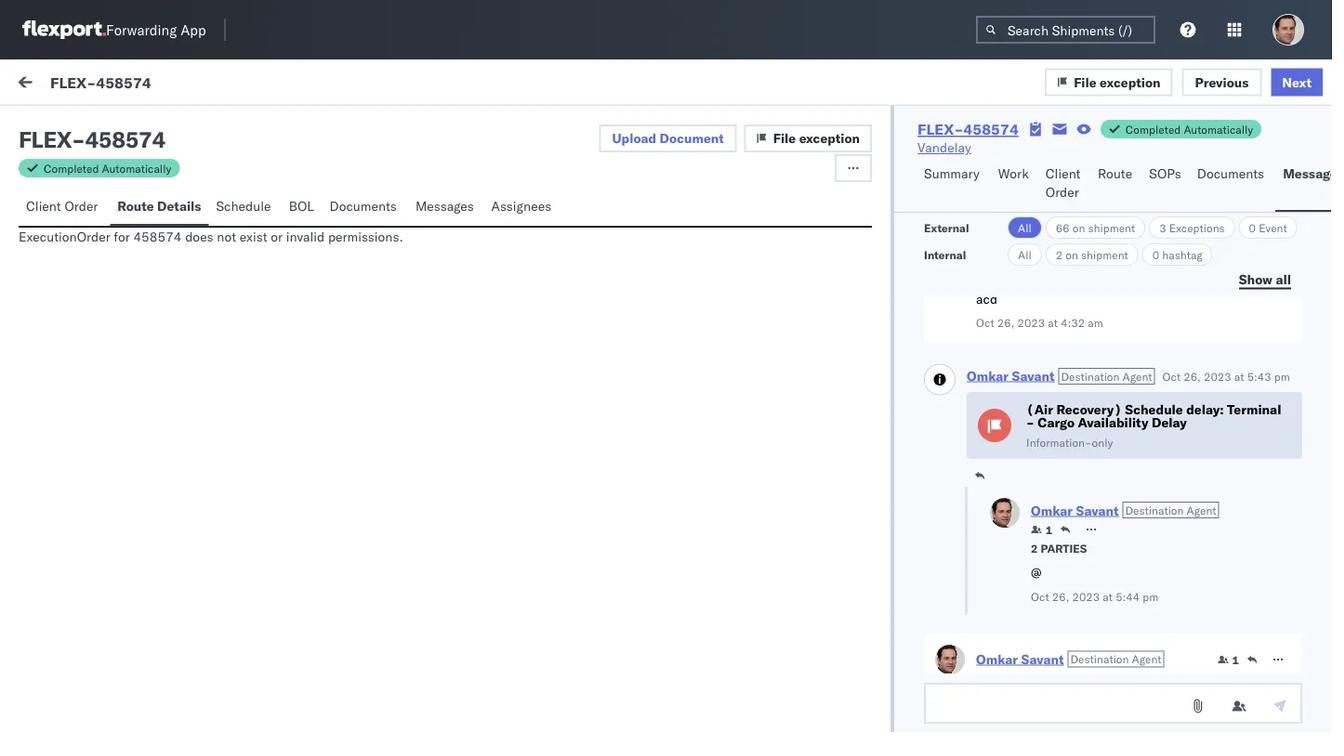Task type: vqa. For each thing, say whether or not it's contained in the screenshot.
MESSAGING
yes



Task type: describe. For each thing, give the bounding box(es) containing it.
delay
[[1152, 415, 1187, 431]]

messages button
[[408, 190, 484, 226]]

work for related
[[1070, 161, 1094, 175]]

resize handle column header for category
[[997, 155, 1019, 733]]

internal for internal
[[924, 248, 966, 262]]

show
[[1239, 271, 1273, 287]]

item/shipment
[[1097, 161, 1173, 175]]

related work item/shipment
[[1028, 161, 1173, 175]]

1 horizontal spatial flex-458574
[[918, 120, 1019, 139]]

flex - 458574
[[19, 126, 165, 153]]

0 horizontal spatial -
[[72, 126, 85, 153]]

show all button
[[1228, 266, 1303, 294]]

2 vertical spatial omkar savant destination agent
[[976, 651, 1162, 668]]

parties for leftmost "1" button
[[1041, 542, 1087, 556]]

messaging
[[97, 233, 159, 250]]

bol
[[289, 198, 314, 214]]

1 vertical spatial completed
[[44, 161, 99, 175]]

2 vertical spatial agent
[[1132, 652, 1162, 666]]

1 vertical spatial exception
[[799, 130, 860, 146]]

oct 26, 2023 at 5:43 pm
[[1163, 370, 1290, 384]]

invalid
[[286, 229, 325, 245]]

4:32
[[1061, 316, 1085, 330]]

executionorder for 458574 does not exist or invalid permissions.
[[19, 229, 403, 245]]

oct 26, 2023, 7:22 pm edt
[[452, 216, 618, 232]]

0 horizontal spatial file exception
[[773, 130, 860, 146]]

omkar savant
[[90, 201, 173, 218]]

1 vertical spatial completed automatically
[[44, 161, 171, 175]]

66 on shipment
[[1056, 221, 1135, 235]]

oct down messages
[[452, 216, 473, 232]]

all for 2
[[1018, 248, 1032, 262]]

forwarding app
[[106, 21, 206, 39]]

2 parties for leftmost "1" button
[[1031, 542, 1087, 556]]

66
[[1056, 221, 1070, 235]]

internal (0) button
[[117, 110, 209, 146]]

edt
[[594, 216, 618, 232]]

0 vertical spatial omkar savant button
[[967, 368, 1055, 384]]

not
[[217, 229, 236, 245]]

sops
[[1149, 165, 1181, 182]]

import work
[[138, 76, 211, 93]]

omkar savant button for the right "1" button 2 parties "button"
[[976, 651, 1064, 668]]

1 horizontal spatial file exception
[[1074, 74, 1161, 90]]

pm inside @ oct 26, 2023 at 5:44 pm
[[1143, 590, 1159, 604]]

summary
[[924, 165, 980, 182]]

my work
[[19, 72, 101, 97]]

2 vertical spatial destination
[[1071, 652, 1129, 666]]

0 vertical spatial pm
[[1275, 370, 1290, 384]]

on for 66
[[1073, 221, 1085, 235]]

message button
[[1276, 157, 1332, 212]]

1854269
[[1067, 300, 1123, 316]]

or
[[271, 229, 283, 245]]

work for my
[[53, 72, 101, 97]]

route for route
[[1098, 165, 1133, 182]]

route details
[[117, 198, 201, 214]]

route details button
[[110, 190, 209, 226]]

1 horizontal spatial work
[[998, 165, 1029, 182]]

work button
[[991, 157, 1038, 212]]

1 vertical spatial client
[[26, 198, 61, 214]]

all button for 66
[[1008, 217, 1042, 239]]

vandelay link
[[918, 139, 971, 157]]

next
[[1282, 74, 1312, 90]]

client order for leftmost client order button
[[26, 198, 98, 214]]

for
[[114, 229, 130, 245]]

previous button
[[1182, 68, 1262, 96]]

acd
[[976, 291, 998, 307]]

1 for the right "1" button
[[1232, 653, 1239, 667]]

1 vertical spatial file
[[773, 130, 796, 146]]

3 exceptions
[[1160, 221, 1225, 235]]

2023,
[[500, 216, 536, 232]]

1 flex- 458574 from the top
[[1028, 216, 1115, 232]]

documents for leftmost documents button
[[330, 198, 397, 214]]

0 for 0 event
[[1249, 221, 1256, 235]]

test.
[[163, 233, 189, 250]]

documents for documents button to the right
[[1197, 165, 1265, 182]]

upload
[[612, 130, 657, 146]]

- inside (air recovery) schedule delay: terminal - cargo availability delay information-only
[[1027, 415, 1035, 431]]

1 horizontal spatial client
[[1046, 165, 1081, 182]]

2 resize handle column header from the left
[[709, 155, 731, 733]]

import
[[138, 76, 177, 93]]

at for @
[[1103, 590, 1113, 604]]

assignees button
[[484, 190, 562, 226]]

acd oct 26, 2023 at 4:32 am
[[976, 291, 1103, 330]]

0 horizontal spatial automatically
[[102, 161, 171, 175]]

schedule button
[[209, 190, 282, 226]]

1366815
[[1067, 384, 1123, 400]]

internal (0)
[[125, 118, 198, 134]]

0 vertical spatial 2
[[1056, 248, 1063, 262]]

hashtag
[[1162, 248, 1203, 262]]

upload document
[[612, 130, 724, 146]]

external (0) button
[[22, 110, 117, 146]]

1 horizontal spatial exception
[[1100, 74, 1161, 90]]

show all
[[1239, 271, 1291, 287]]

0 horizontal spatial client order button
[[19, 190, 110, 226]]

5:44
[[1116, 590, 1140, 604]]

flexport. image
[[22, 20, 106, 39]]

0 horizontal spatial flex-458574
[[50, 73, 151, 91]]

shipment for 66 on shipment
[[1088, 221, 1135, 235]]

savant up "test."
[[133, 201, 173, 218]]

@
[[1031, 564, 1042, 581]]

route for route details
[[117, 198, 154, 214]]

7:22
[[539, 216, 568, 232]]

cargo
[[1038, 415, 1075, 431]]

messages
[[415, 198, 474, 214]]

0 vertical spatial omkar savant destination agent
[[967, 368, 1152, 384]]

category
[[740, 161, 786, 175]]

document
[[660, 130, 724, 146]]

route button
[[1091, 157, 1142, 212]]

forwarding
[[106, 21, 177, 39]]

resize handle column header for related work item/shipment
[[1285, 155, 1307, 733]]

am
[[1088, 316, 1103, 330]]

exist
[[240, 229, 267, 245]]

1 horizontal spatial order
[[1046, 184, 1079, 200]]

26, left 2023,
[[476, 216, 496, 232]]

oct inside @ oct 26, 2023 at 5:44 pm
[[1031, 590, 1049, 604]]

0 vertical spatial file
[[1074, 74, 1097, 90]]

1 vertical spatial destination
[[1125, 503, 1184, 517]]

resize handle column header for message
[[421, 155, 443, 733]]

savant up (air
[[1012, 368, 1055, 384]]

5:43
[[1247, 370, 1272, 384]]

2 parties for the right "1" button
[[976, 672, 1032, 686]]

bol button
[[282, 190, 322, 226]]

0 hashtag
[[1153, 248, 1203, 262]]

2 horizontal spatial at
[[1235, 370, 1244, 384]]

0 for 0 hashtag
[[1153, 248, 1160, 262]]

omkar savant button for 2 parties "button" associated with leftmost "1" button
[[1031, 502, 1119, 519]]

summary button
[[917, 157, 991, 212]]

1 vertical spatial 2
[[1031, 542, 1038, 556]]

client order for right client order button
[[1046, 165, 1081, 200]]

assignees
[[491, 198, 552, 214]]

previous
[[1195, 74, 1249, 90]]

2 on shipment
[[1056, 248, 1128, 262]]

0 vertical spatial completed automatically
[[1126, 122, 1253, 136]]



Task type: locate. For each thing, give the bounding box(es) containing it.
flex- 1854269
[[1028, 300, 1123, 316]]

route up for
[[117, 198, 154, 214]]

1 vertical spatial on
[[1066, 248, 1078, 262]]

1 horizontal spatial 0
[[1249, 221, 1256, 235]]

external inside button
[[30, 118, 79, 134]]

schedule
[[216, 198, 271, 214], [1125, 402, 1183, 418]]

destination down (air recovery) schedule delay: terminal - cargo availability delay information-only
[[1125, 503, 1184, 517]]

flex-458574
[[50, 73, 151, 91], [918, 120, 1019, 139]]

1 button
[[1031, 523, 1053, 537], [1218, 653, 1239, 668]]

flex- 1366815
[[1028, 384, 1123, 400]]

client order up executionorder
[[26, 198, 98, 214]]

internal down summary button
[[924, 248, 966, 262]]

0 vertical spatial automatically
[[1184, 122, 1253, 136]]

0 vertical spatial completed
[[1126, 122, 1181, 136]]

1 vertical spatial documents
[[330, 198, 397, 214]]

order
[[1046, 184, 1079, 200], [65, 198, 98, 214]]

client order up 66
[[1046, 165, 1081, 200]]

omkar savant destination agent down only
[[1031, 502, 1217, 519]]

client up executionorder
[[26, 198, 61, 214]]

automatically up omkar savant
[[102, 161, 171, 175]]

parties for the right "1" button
[[986, 672, 1032, 686]]

import work button
[[130, 60, 218, 110]]

0 horizontal spatial internal
[[125, 118, 170, 134]]

on down 66
[[1066, 248, 1078, 262]]

2023 for acd
[[1018, 316, 1045, 330]]

0 vertical spatial exception
[[1100, 74, 1161, 90]]

0 horizontal spatial documents button
[[322, 190, 408, 226]]

0 vertical spatial on
[[1073, 221, 1085, 235]]

order up executionorder
[[65, 198, 98, 214]]

flex-458574 down forwarding app link on the left top of page
[[50, 73, 151, 91]]

1 vertical spatial shipment
[[1081, 248, 1128, 262]]

forwarding app link
[[22, 20, 206, 39]]

savant down only
[[1076, 502, 1119, 519]]

schedule inside (air recovery) schedule delay: terminal - cargo availability delay information-only
[[1125, 402, 1183, 418]]

client right work button at the right of page
[[1046, 165, 1081, 182]]

(0) right flex
[[82, 118, 106, 134]]

1 horizontal spatial documents button
[[1190, 157, 1276, 212]]

0 vertical spatial work
[[180, 76, 211, 93]]

3
[[1160, 221, 1166, 235]]

@ oct 26, 2023 at 5:44 pm
[[1031, 564, 1159, 604]]

0 vertical spatial all button
[[1008, 217, 1042, 239]]

1 vertical spatial all button
[[1008, 244, 1042, 266]]

shipment for 2 on shipment
[[1081, 248, 1128, 262]]

1 vertical spatial all
[[1018, 248, 1032, 262]]

2 vertical spatial flex- 458574
[[1028, 709, 1115, 725]]

1 horizontal spatial completed automatically
[[1126, 122, 1253, 136]]

0 vertical spatial parties
[[1041, 542, 1087, 556]]

at left 4:32
[[1048, 316, 1058, 330]]

1 vertical spatial 1 button
[[1218, 653, 1239, 668]]

at inside acd oct 26, 2023 at 4:32 am
[[1048, 316, 1058, 330]]

2023 up delay:
[[1204, 370, 1232, 384]]

0 horizontal spatial parties
[[986, 672, 1032, 686]]

parties
[[1041, 542, 1087, 556], [986, 672, 1032, 686]]

0 horizontal spatial 0
[[1153, 248, 1160, 262]]

work right the import
[[180, 76, 211, 93]]

client order button up executionorder
[[19, 190, 110, 226]]

file up category
[[773, 130, 796, 146]]

(0) down import work button
[[174, 118, 198, 134]]

flex-458574 link
[[918, 120, 1019, 139]]

route inside route details button
[[117, 198, 154, 214]]

destination up recovery)
[[1061, 370, 1120, 384]]

at left 5:43
[[1235, 370, 1244, 384]]

1 horizontal spatial 2023
[[1072, 590, 1100, 604]]

my
[[19, 72, 48, 97]]

all button
[[1008, 217, 1042, 239], [1008, 244, 1042, 266]]

automatically down previous button
[[1184, 122, 1253, 136]]

documents button up permissions.
[[322, 190, 408, 226]]

1 vertical spatial -
[[740, 216, 748, 232]]

1 vertical spatial route
[[117, 198, 154, 214]]

0 vertical spatial external
[[30, 118, 79, 134]]

2023 inside acd oct 26, 2023 at 4:32 am
[[1018, 316, 1045, 330]]

omkar savant destination agent up (air
[[967, 368, 1152, 384]]

0 vertical spatial 2 parties button
[[1031, 540, 1087, 556]]

458574
[[96, 73, 151, 91], [964, 120, 1019, 139], [85, 126, 165, 153], [1067, 216, 1115, 232], [133, 229, 182, 245], [1067, 588, 1115, 604], [1067, 709, 1115, 725]]

destination down 5:44
[[1071, 652, 1129, 666]]

executionorder
[[19, 229, 110, 245]]

completed
[[1126, 122, 1181, 136], [44, 161, 99, 175]]

completed up item/shipment
[[1126, 122, 1181, 136]]

1 horizontal spatial internal
[[924, 248, 966, 262]]

1 vertical spatial automatically
[[102, 161, 171, 175]]

0 vertical spatial documents
[[1197, 165, 1265, 182]]

omkar savant button down @
[[976, 651, 1064, 668]]

0 horizontal spatial 2
[[976, 672, 983, 686]]

2 vertical spatial 2023
[[1072, 590, 1100, 604]]

(air recovery) schedule delay: terminal - cargo availability delay information-only
[[1027, 402, 1282, 450]]

completed automatically up the sops
[[1126, 122, 1253, 136]]

1 for leftmost "1" button
[[1046, 523, 1053, 537]]

upload document button
[[599, 125, 737, 152]]

app
[[181, 21, 206, 39]]

0 left hashtag
[[1153, 248, 1160, 262]]

all left 66
[[1018, 221, 1032, 235]]

sops button
[[1142, 157, 1190, 212]]

2 parties
[[1031, 542, 1087, 556], [976, 672, 1032, 686]]

0 horizontal spatial work
[[53, 72, 101, 97]]

1 vertical spatial 2023
[[1204, 370, 1232, 384]]

omkar savant button up (air
[[967, 368, 1055, 384]]

26, down acd
[[997, 316, 1015, 330]]

0 vertical spatial all
[[1018, 221, 1032, 235]]

message up "event"
[[1283, 165, 1332, 182]]

2 horizontal spatial -
[[1027, 415, 1035, 431]]

1 horizontal spatial (0)
[[174, 118, 198, 134]]

internal inside button
[[125, 118, 170, 134]]

schedule inside schedule button
[[216, 198, 271, 214]]

flex-
[[50, 73, 96, 91], [918, 120, 964, 139], [1028, 216, 1067, 232], [1028, 300, 1067, 316], [1028, 384, 1067, 400], [1028, 588, 1067, 604], [1028, 709, 1067, 725]]

2 vertical spatial at
[[1103, 590, 1113, 604]]

resize handle column header
[[421, 155, 443, 733], [709, 155, 731, 733], [997, 155, 1019, 733], [1285, 155, 1307, 733]]

related
[[1028, 161, 1067, 175]]

oct down acd
[[976, 316, 994, 330]]

1 horizontal spatial external
[[924, 221, 969, 235]]

file exception button
[[1045, 68, 1173, 96], [1045, 68, 1173, 96], [744, 125, 872, 152], [744, 125, 872, 152]]

0 vertical spatial agent
[[1123, 370, 1152, 384]]

message
[[58, 161, 102, 175], [1283, 165, 1332, 182]]

- down category
[[740, 216, 748, 232]]

1 vertical spatial 1
[[1232, 653, 1239, 667]]

message down flex - 458574 on the left top
[[58, 161, 102, 175]]

1 vertical spatial 0
[[1153, 248, 1160, 262]]

omkar savant button
[[967, 368, 1055, 384], [1031, 502, 1119, 519], [976, 651, 1064, 668]]

internal down the import
[[125, 118, 170, 134]]

external for external
[[924, 221, 969, 235]]

work up external (0)
[[53, 72, 101, 97]]

oct up delay
[[1163, 370, 1181, 384]]

on right 66
[[1073, 221, 1085, 235]]

shipment up 2 on shipment
[[1088, 221, 1135, 235]]

(air
[[1027, 402, 1053, 418]]

message inside message button
[[1283, 165, 1332, 182]]

2023 left 5:44
[[1072, 590, 1100, 604]]

only
[[1092, 436, 1113, 450]]

1 all from the top
[[1018, 221, 1032, 235]]

at
[[1048, 316, 1058, 330], [1235, 370, 1244, 384], [1103, 590, 1113, 604]]

1 vertical spatial omkar savant destination agent
[[1031, 502, 1217, 519]]

work right related
[[1070, 161, 1094, 175]]

work
[[53, 72, 101, 97], [1070, 161, 1094, 175]]

work
[[180, 76, 211, 93], [998, 165, 1029, 182]]

1 horizontal spatial schedule
[[1125, 402, 1183, 418]]

all button left 66
[[1008, 217, 1042, 239]]

1 vertical spatial at
[[1235, 370, 1244, 384]]

1 horizontal spatial pm
[[1275, 370, 1290, 384]]

2 horizontal spatial 2023
[[1204, 370, 1232, 384]]

completed down flex - 458574 on the left top
[[44, 161, 99, 175]]

route inside route button
[[1098, 165, 1133, 182]]

savant down @
[[1021, 651, 1064, 668]]

0 vertical spatial -
[[72, 126, 85, 153]]

1 horizontal spatial 1 button
[[1218, 653, 1239, 668]]

all button up acd oct 26, 2023 at 4:32 am
[[1008, 244, 1042, 266]]

1 (0) from the left
[[82, 118, 106, 134]]

exception
[[1100, 74, 1161, 90], [799, 130, 860, 146]]

omkar savant destination agent down @ oct 26, 2023 at 5:44 pm
[[976, 651, 1162, 668]]

internal for internal (0)
[[125, 118, 170, 134]]

agent
[[1123, 370, 1152, 384], [1187, 503, 1217, 517], [1132, 652, 1162, 666]]

order down related
[[1046, 184, 1079, 200]]

route left the sops
[[1098, 165, 1133, 182]]

1 all button from the top
[[1008, 217, 1042, 239]]

flex- 458574
[[1028, 216, 1115, 232], [1028, 588, 1115, 604], [1028, 709, 1115, 725]]

- down my work
[[72, 126, 85, 153]]

details
[[157, 198, 201, 214]]

latent messaging test.
[[56, 233, 189, 250]]

2023 left 4:32
[[1018, 316, 1045, 330]]

3 flex- 458574 from the top
[[1028, 709, 1115, 725]]

1 resize handle column header from the left
[[421, 155, 443, 733]]

savant
[[133, 201, 173, 218], [1012, 368, 1055, 384], [1076, 502, 1119, 519], [1021, 651, 1064, 668]]

flex
[[19, 126, 72, 153]]

client order
[[1046, 165, 1081, 200], [26, 198, 98, 214]]

documents up exceptions
[[1197, 165, 1265, 182]]

2 all from the top
[[1018, 248, 1032, 262]]

1 horizontal spatial client order button
[[1038, 157, 1091, 212]]

internal
[[125, 118, 170, 134], [924, 248, 966, 262]]

pm
[[571, 216, 590, 232]]

client order button up 66
[[1038, 157, 1091, 212]]

1 vertical spatial flex-458574
[[918, 120, 1019, 139]]

None text field
[[924, 683, 1303, 724]]

1 horizontal spatial -
[[740, 216, 748, 232]]

2 parties button for the right "1" button
[[976, 670, 1032, 686]]

file exception down search shipments (/) text field
[[1074, 74, 1161, 90]]

permissions.
[[328, 229, 403, 245]]

1 horizontal spatial work
[[1070, 161, 1094, 175]]

all up acd oct 26, 2023 at 4:32 am
[[1018, 248, 1032, 262]]

0 vertical spatial work
[[53, 72, 101, 97]]

1 vertical spatial work
[[998, 165, 1029, 182]]

0 vertical spatial 1
[[1046, 523, 1053, 537]]

exceptions
[[1169, 221, 1225, 235]]

1 vertical spatial 2 parties button
[[976, 670, 1032, 686]]

route
[[1098, 165, 1133, 182], [117, 198, 154, 214]]

1 horizontal spatial documents
[[1197, 165, 1265, 182]]

work right summary button
[[998, 165, 1029, 182]]

all button for 2
[[1008, 244, 1042, 266]]

completed automatically down flex - 458574 on the left top
[[44, 161, 171, 175]]

availability
[[1078, 415, 1149, 431]]

- left cargo
[[1027, 415, 1035, 431]]

0 vertical spatial destination
[[1061, 370, 1120, 384]]

all for 66
[[1018, 221, 1032, 235]]

oct
[[452, 216, 473, 232], [976, 316, 994, 330], [1163, 370, 1181, 384], [1031, 590, 1049, 604]]

pm right 5:44
[[1143, 590, 1159, 604]]

flex-458574 up vandelay
[[918, 120, 1019, 139]]

0 vertical spatial client
[[1046, 165, 1081, 182]]

completed automatically
[[1126, 122, 1253, 136], [44, 161, 171, 175]]

event
[[1259, 221, 1287, 235]]

documents
[[1197, 165, 1265, 182], [330, 198, 397, 214]]

0 vertical spatial flex-458574
[[50, 73, 151, 91]]

0 horizontal spatial (0)
[[82, 118, 106, 134]]

0 horizontal spatial pm
[[1143, 590, 1159, 604]]

26, up delay:
[[1184, 370, 1201, 384]]

1 horizontal spatial file
[[1074, 74, 1097, 90]]

0 horizontal spatial completed
[[44, 161, 99, 175]]

omkar savant destination agent
[[967, 368, 1152, 384], [1031, 502, 1217, 519], [976, 651, 1162, 668]]

1 vertical spatial agent
[[1187, 503, 1217, 517]]

documents button
[[1190, 157, 1276, 212], [322, 190, 408, 226]]

at for acd
[[1048, 316, 1058, 330]]

does
[[185, 229, 214, 245]]

at left 5:44
[[1103, 590, 1113, 604]]

client order button
[[1038, 157, 1091, 212], [19, 190, 110, 226]]

file down search shipments (/) text field
[[1074, 74, 1097, 90]]

0 horizontal spatial order
[[65, 198, 98, 214]]

0 vertical spatial flex- 458574
[[1028, 216, 1115, 232]]

schedule left delay:
[[1125, 402, 1183, 418]]

2 (0) from the left
[[174, 118, 198, 134]]

0 vertical spatial at
[[1048, 316, 1058, 330]]

0 horizontal spatial 1
[[1046, 523, 1053, 537]]

documents up permissions.
[[330, 198, 397, 214]]

shipment
[[1088, 221, 1135, 235], [1081, 248, 1128, 262]]

latent
[[56, 233, 93, 250]]

0 left "event"
[[1249, 221, 1256, 235]]

information-
[[1027, 436, 1092, 450]]

shipment down 66 on shipment
[[1081, 248, 1128, 262]]

on
[[1073, 221, 1085, 235], [1066, 248, 1078, 262]]

3 resize handle column header from the left
[[997, 155, 1019, 733]]

26, inside acd oct 26, 2023 at 4:32 am
[[997, 316, 1015, 330]]

oct down @
[[1031, 590, 1049, 604]]

documents button up 0 event
[[1190, 157, 1276, 212]]

1 horizontal spatial message
[[1283, 165, 1332, 182]]

0 event
[[1249, 221, 1287, 235]]

0 horizontal spatial client
[[26, 198, 61, 214]]

external for external (0)
[[30, 118, 79, 134]]

(0) for external (0)
[[82, 118, 106, 134]]

oct inside acd oct 26, 2023 at 4:32 am
[[976, 316, 994, 330]]

external down my work
[[30, 118, 79, 134]]

26, inside @ oct 26, 2023 at 5:44 pm
[[1052, 590, 1070, 604]]

0 horizontal spatial 2023
[[1018, 316, 1045, 330]]

2 parties button
[[1031, 540, 1087, 556], [976, 670, 1032, 686]]

schedule up exist
[[216, 198, 271, 214]]

0 vertical spatial 0
[[1249, 221, 1256, 235]]

2 all button from the top
[[1008, 244, 1042, 266]]

0 vertical spatial 2 parties
[[1031, 542, 1087, 556]]

external down summary button
[[924, 221, 969, 235]]

omkar savant button down information-
[[1031, 502, 1119, 519]]

at inside @ oct 26, 2023 at 5:44 pm
[[1103, 590, 1113, 604]]

2023 inside @ oct 26, 2023 at 5:44 pm
[[1072, 590, 1100, 604]]

2 horizontal spatial 2
[[1056, 248, 1063, 262]]

terminal
[[1227, 402, 1282, 418]]

vandelay
[[918, 139, 971, 156]]

2 flex- 458574 from the top
[[1028, 588, 1115, 604]]

external
[[30, 118, 79, 134], [924, 221, 969, 235]]

(0) for internal (0)
[[174, 118, 198, 134]]

0 horizontal spatial message
[[58, 161, 102, 175]]

external (0)
[[30, 118, 106, 134]]

file exception up category
[[773, 130, 860, 146]]

on for 2
[[1066, 248, 1078, 262]]

1 horizontal spatial 2
[[1031, 542, 1038, 556]]

0 horizontal spatial 1 button
[[1031, 523, 1053, 537]]

next button
[[1271, 68, 1323, 96]]

1 horizontal spatial completed
[[1126, 122, 1181, 136]]

2 vertical spatial omkar savant button
[[976, 651, 1064, 668]]

0 horizontal spatial schedule
[[216, 198, 271, 214]]

0
[[1249, 221, 1256, 235], [1153, 248, 1160, 262]]

1 vertical spatial flex- 458574
[[1028, 588, 1115, 604]]

26, left 5:44
[[1052, 590, 1070, 604]]

(0)
[[82, 118, 106, 134], [174, 118, 198, 134]]

pm right 5:43
[[1275, 370, 1290, 384]]

2023 for @
[[1072, 590, 1100, 604]]

-
[[72, 126, 85, 153], [740, 216, 748, 232], [1027, 415, 1035, 431]]

2 parties button for leftmost "1" button
[[1031, 540, 1087, 556]]

delay:
[[1187, 402, 1224, 418]]

1 vertical spatial parties
[[986, 672, 1032, 686]]

4 resize handle column header from the left
[[1285, 155, 1307, 733]]

all
[[1276, 271, 1291, 287]]

Search Shipments (/) text field
[[976, 16, 1156, 44]]



